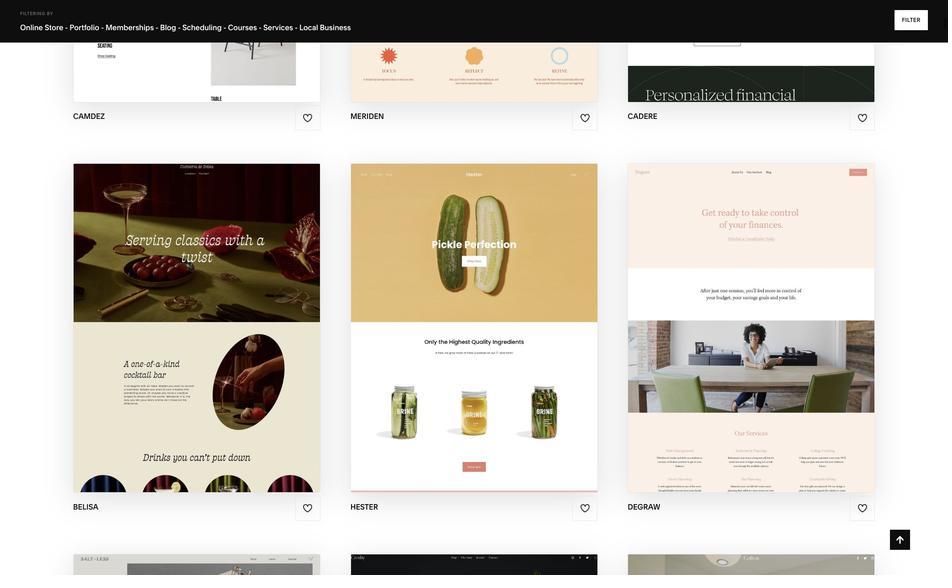Task type: locate. For each thing, give the bounding box(es) containing it.
add camdez to your favorites list image
[[303, 113, 313, 123]]

1 vertical spatial degraw
[[753, 328, 793, 339]]

preview for preview belisa
[[160, 328, 200, 339]]

with inside "button"
[[178, 310, 202, 321]]

with up the preview degraw
[[729, 310, 753, 321]]

- right 'portfolio'
[[101, 23, 104, 32]]

start inside "button"
[[149, 310, 176, 321]]

2 start from the left
[[425, 310, 452, 321]]

2 horizontal spatial start
[[700, 310, 727, 321]]

add meriden to your favorites list image
[[580, 113, 591, 123]]

with up preview hester
[[455, 310, 478, 321]]

1 preview from the left
[[160, 328, 200, 339]]

belisa
[[204, 310, 235, 321], [202, 328, 234, 339], [73, 502, 98, 511]]

start up preview hester
[[425, 310, 452, 321]]

- right blog
[[178, 23, 181, 32]]

preview degraw
[[711, 328, 793, 339]]

start up the preview degraw
[[700, 310, 727, 321]]

start
[[149, 310, 176, 321], [425, 310, 452, 321], [700, 310, 727, 321]]

preview down start with belisa
[[160, 328, 200, 339]]

add cadere to your favorites list image
[[858, 113, 868, 123]]

3 with from the left
[[729, 310, 753, 321]]

hester image
[[351, 164, 598, 493]]

1 horizontal spatial start
[[425, 310, 452, 321]]

memberships
[[106, 23, 154, 32]]

-
[[65, 23, 68, 32], [101, 23, 104, 32], [156, 23, 159, 32], [178, 23, 181, 32], [224, 23, 227, 32], [259, 23, 262, 32], [295, 23, 298, 32]]

with up preview belisa
[[178, 310, 202, 321]]

belisa inside "button"
[[204, 310, 235, 321]]

4 - from the left
[[178, 23, 181, 32]]

start inside button
[[425, 310, 452, 321]]

preview for preview degraw
[[711, 328, 751, 339]]

degraw image
[[629, 164, 875, 493]]

2 - from the left
[[101, 23, 104, 32]]

2 with from the left
[[455, 310, 478, 321]]

courses
[[228, 23, 257, 32]]

2 preview from the left
[[436, 328, 476, 339]]

3 preview from the left
[[711, 328, 751, 339]]

cadere image
[[629, 0, 875, 102]]

1 vertical spatial belisa
[[202, 328, 234, 339]]

0 horizontal spatial with
[[178, 310, 202, 321]]

degraw
[[755, 310, 795, 321], [753, 328, 793, 339], [628, 502, 661, 511]]

start up preview belisa
[[149, 310, 176, 321]]

with inside button
[[729, 310, 753, 321]]

1 horizontal spatial preview
[[436, 328, 476, 339]]

add belisa to your favorites list image
[[303, 503, 313, 513]]

- left courses
[[224, 23, 227, 32]]

0 vertical spatial belisa
[[204, 310, 235, 321]]

preview down the start with hester
[[436, 328, 476, 339]]

- right store
[[65, 23, 68, 32]]

- left blog
[[156, 23, 159, 32]]

portfolio
[[70, 23, 99, 32]]

- right courses
[[259, 23, 262, 32]]

1 horizontal spatial with
[[455, 310, 478, 321]]

0 horizontal spatial preview
[[160, 328, 200, 339]]

with
[[178, 310, 202, 321], [455, 310, 478, 321], [729, 310, 753, 321]]

add degraw to your favorites list image
[[858, 503, 868, 513]]

scheduling
[[183, 23, 222, 32]]

5 - from the left
[[224, 23, 227, 32]]

1 vertical spatial hester
[[478, 328, 513, 339]]

2 vertical spatial belisa
[[73, 502, 98, 511]]

6 - from the left
[[259, 23, 262, 32]]

degraw inside button
[[755, 310, 795, 321]]

start with degraw button
[[700, 303, 804, 328]]

hester inside button
[[480, 310, 514, 321]]

preview hester
[[436, 328, 513, 339]]

2 horizontal spatial preview
[[711, 328, 751, 339]]

2 vertical spatial degraw
[[628, 502, 661, 511]]

hester
[[480, 310, 514, 321], [478, 328, 513, 339], [351, 502, 378, 511]]

0 vertical spatial hester
[[480, 310, 514, 321]]

2 vertical spatial hester
[[351, 502, 378, 511]]

preview for preview hester
[[436, 328, 476, 339]]

0 vertical spatial degraw
[[755, 310, 795, 321]]

- left local
[[295, 23, 298, 32]]

colton image
[[629, 554, 875, 575]]

1 with from the left
[[178, 310, 202, 321]]

1 start from the left
[[149, 310, 176, 321]]

with inside button
[[455, 310, 478, 321]]

3 - from the left
[[156, 23, 159, 32]]

preview
[[160, 328, 200, 339], [436, 328, 476, 339], [711, 328, 751, 339]]

back to top image
[[896, 535, 906, 545]]

0 horizontal spatial start
[[149, 310, 176, 321]]

3 start from the left
[[700, 310, 727, 321]]

start with belisa button
[[149, 303, 245, 328]]

2 horizontal spatial with
[[729, 310, 753, 321]]

preview down "start with degraw"
[[711, 328, 751, 339]]

start with belisa
[[149, 310, 235, 321]]

start inside button
[[700, 310, 727, 321]]



Task type: describe. For each thing, give the bounding box(es) containing it.
filtering by
[[20, 11, 53, 16]]

local
[[300, 23, 318, 32]]

saltless image
[[74, 554, 320, 575]]

filter
[[903, 16, 921, 23]]

online store - portfolio - memberships - blog - scheduling - courses - services - local business
[[20, 23, 351, 32]]

meriden image
[[351, 0, 598, 102]]

start for start with hester
[[425, 310, 452, 321]]

preview degraw link
[[711, 321, 793, 346]]

filtering
[[20, 11, 46, 16]]

by
[[47, 11, 53, 16]]

start with degraw
[[700, 310, 795, 321]]

with for belisa
[[178, 310, 202, 321]]

preview belisa
[[160, 328, 234, 339]]

blog
[[160, 23, 176, 32]]

cadere
[[628, 112, 658, 121]]

7 - from the left
[[295, 23, 298, 32]]

1 - from the left
[[65, 23, 68, 32]]

start with hester
[[425, 310, 514, 321]]

camdez image
[[74, 0, 320, 102]]

business
[[320, 23, 351, 32]]

meriden
[[351, 112, 384, 121]]

with for degraw
[[729, 310, 753, 321]]

camdez
[[73, 112, 105, 121]]

online
[[20, 23, 43, 32]]

add hester to your favorites list image
[[580, 503, 591, 513]]

start with hester button
[[425, 303, 524, 328]]

services
[[263, 23, 293, 32]]

start for start with belisa
[[149, 310, 176, 321]]

store
[[45, 23, 63, 32]]

with for hester
[[455, 310, 478, 321]]

start for start with degraw
[[700, 310, 727, 321]]

belisa image
[[74, 164, 320, 493]]

crosby image
[[351, 554, 598, 575]]

filter button
[[895, 10, 929, 30]]

preview belisa link
[[160, 321, 234, 346]]

preview hester link
[[436, 321, 513, 346]]



Task type: vqa. For each thing, say whether or not it's contained in the screenshot.
And
no



